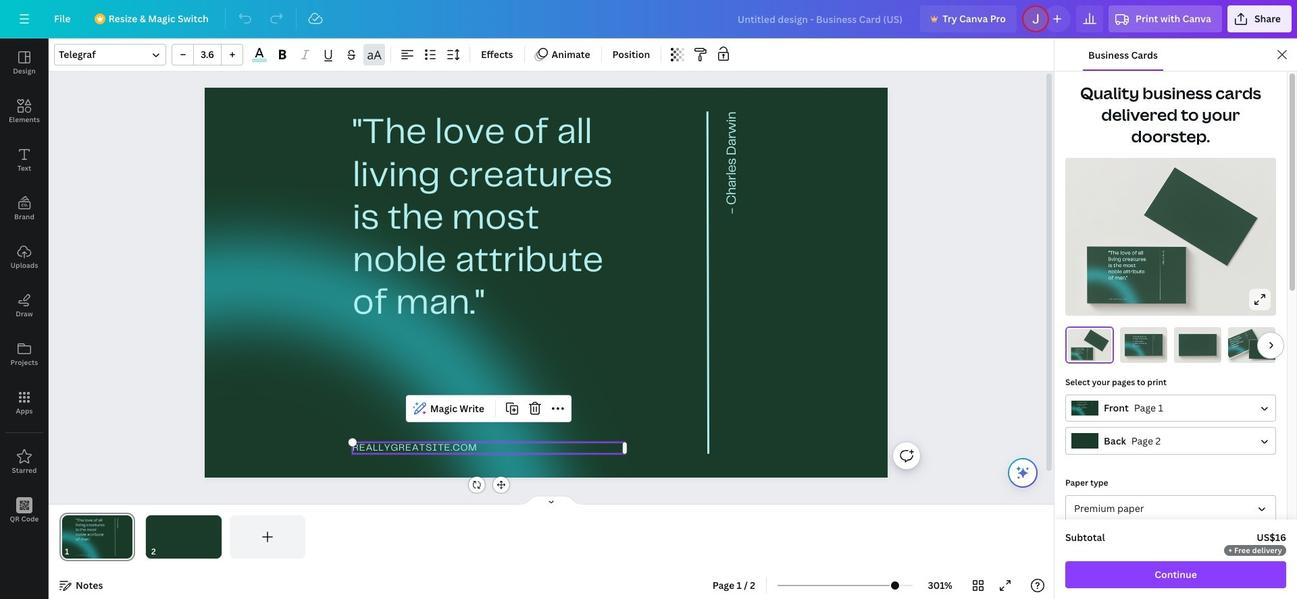 Task type: locate. For each thing, give the bounding box(es) containing it.
#b2edef image
[[252, 59, 267, 62]]

group
[[172, 44, 243, 66]]

side panel tab list
[[0, 39, 49, 536]]

hide pages image
[[519, 496, 584, 507]]

None button
[[1065, 395, 1276, 422], [1065, 428, 1276, 455], [1065, 496, 1276, 523], [1065, 395, 1276, 422], [1065, 428, 1276, 455], [1065, 496, 1276, 523]]



Task type: describe. For each thing, give the bounding box(es) containing it.
Page title text field
[[75, 546, 80, 559]]

main menu bar
[[0, 0, 1297, 39]]

– – number field
[[198, 48, 217, 61]]

canva assistant image
[[1015, 465, 1031, 482]]

Design title text field
[[727, 5, 915, 32]]

page 1 image
[[59, 516, 135, 559]]



Task type: vqa. For each thing, say whether or not it's contained in the screenshot.
group
yes



